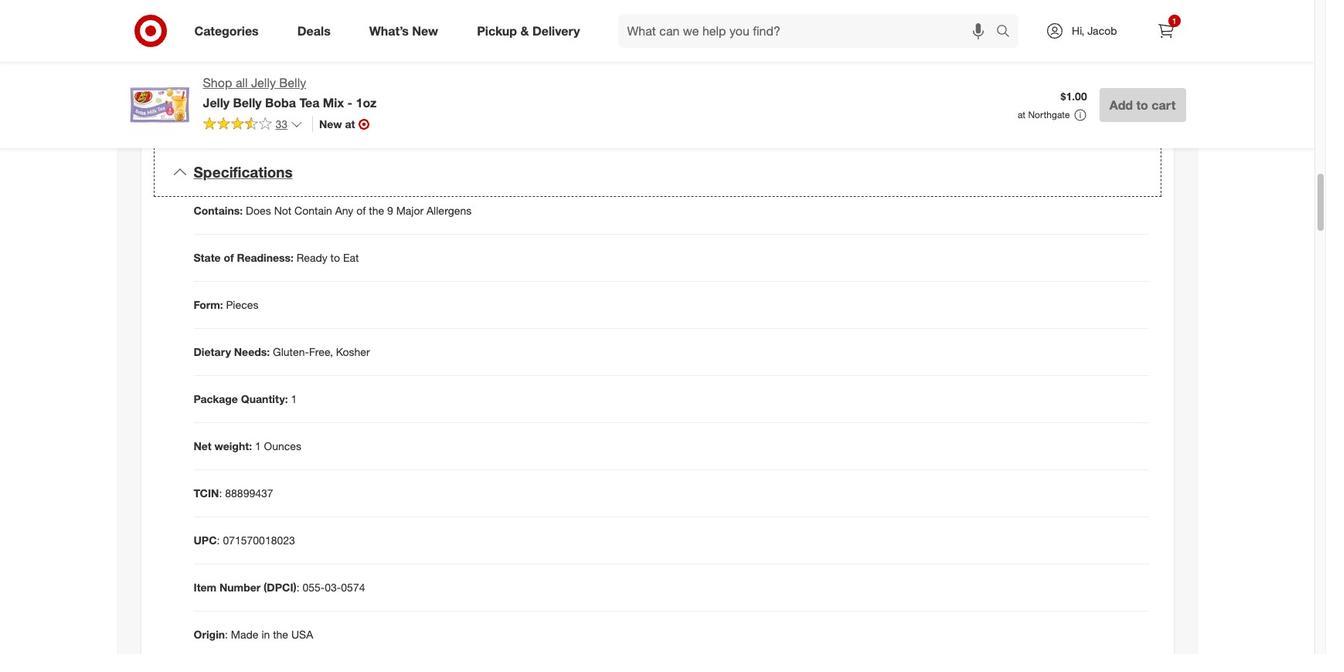 Task type: describe. For each thing, give the bounding box(es) containing it.
usa
[[291, 628, 313, 642]]

dietary needs: gluten-free, kosher
[[194, 345, 370, 359]]

free,
[[309, 345, 333, 359]]

what's
[[369, 23, 409, 38]]

made
[[231, 628, 259, 642]]

1 vertical spatial new
[[319, 117, 342, 131]]

tcin : 88899437
[[194, 487, 273, 500]]

pickup & delivery link
[[464, 14, 600, 48]]

daily
[[295, 94, 322, 109]]

add to cart
[[1110, 97, 1176, 113]]

1 vertical spatial of
[[357, 204, 366, 217]]

33
[[276, 117, 288, 131]]

1 horizontal spatial the
[[369, 204, 384, 217]]

: for tcin : 88899437
[[219, 487, 222, 500]]

form: pieces
[[194, 298, 259, 311]]

needs:
[[234, 345, 270, 359]]

: left 055-
[[297, 581, 300, 594]]

image of jelly belly boba tea mix - 1oz image
[[129, 74, 191, 136]]

2,000
[[451, 94, 482, 109]]

What can we help you find? suggestions appear below search field
[[618, 14, 1000, 48]]

kosher
[[336, 345, 370, 359]]

0 vertical spatial belly
[[279, 75, 306, 90]]

38%
[[615, 48, 640, 63]]

deals
[[297, 23, 331, 38]]

add
[[1110, 97, 1133, 113]]

1 link
[[1149, 14, 1183, 48]]

(dpci)
[[264, 581, 297, 594]]

33 link
[[203, 117, 303, 134]]

shop all jelly belly jelly belly boba tea mix - 1oz
[[203, 75, 377, 110]]

deals link
[[284, 14, 350, 48]]

add to cart button
[[1100, 88, 1186, 122]]

quantity:
[[241, 393, 288, 406]]

any
[[335, 204, 354, 217]]

pickup
[[477, 23, 517, 38]]

at northgate
[[1018, 109, 1070, 121]]

$1.00
[[1061, 90, 1087, 103]]

contains:
[[194, 204, 243, 217]]

calorie
[[485, 94, 522, 109]]

categories link
[[181, 14, 278, 48]]

pieces
[[226, 298, 259, 311]]

-
[[348, 95, 353, 110]]

not
[[274, 204, 292, 217]]

jacob
[[1088, 24, 1117, 37]]

major
[[396, 204, 424, 217]]

1 vertical spatial to
[[331, 251, 340, 264]]

ready
[[297, 251, 328, 264]]

northgate
[[1029, 109, 1070, 121]]

0 vertical spatial g
[[305, 48, 313, 63]]

item number (dpci) : 055-03-0574
[[194, 581, 365, 594]]

* percentage of daily values are based on a 2,000 calorie diet.
[[206, 94, 549, 109]]

hi,
[[1072, 24, 1085, 37]]

1 horizontal spatial at
[[1018, 109, 1026, 121]]

protein
[[205, 75, 248, 91]]

0 vertical spatial 19
[[250, 20, 264, 35]]

pickup & delivery
[[477, 23, 580, 38]]

search button
[[990, 14, 1027, 51]]

0
[[251, 75, 258, 91]]

allergens
[[427, 204, 472, 217]]

on
[[423, 94, 437, 109]]

0 vertical spatial new
[[412, 23, 438, 38]]

88899437
[[225, 487, 273, 500]]

added
[[205, 48, 243, 63]]

categories
[[194, 23, 259, 38]]

state of readiness: ready to eat
[[194, 251, 359, 264]]

origin : made in the usa
[[194, 628, 313, 642]]

upc : 071570018023
[[194, 534, 295, 547]]

03-
[[325, 581, 341, 594]]

1 vertical spatial belly
[[233, 95, 262, 110]]

all
[[236, 75, 248, 90]]

9
[[387, 204, 393, 217]]

mix
[[323, 95, 344, 110]]

shop
[[203, 75, 232, 90]]

specifications button
[[153, 148, 1162, 197]]

item
[[194, 581, 217, 594]]

0 horizontal spatial the
[[273, 628, 288, 642]]

*
[[206, 94, 210, 109]]

1 vertical spatial sugars
[[247, 48, 288, 63]]

form:
[[194, 298, 223, 311]]

based
[[385, 94, 420, 109]]

0 vertical spatial sugars
[[205, 20, 247, 35]]



Task type: locate. For each thing, give the bounding box(es) containing it.
readiness:
[[237, 251, 294, 264]]

1 vertical spatial 1
[[291, 393, 297, 406]]

does
[[246, 204, 271, 217]]

the left 9
[[369, 204, 384, 217]]

19 up "added sugars 19 g"
[[250, 20, 264, 35]]

of right any
[[357, 204, 366, 217]]

1 right quantity:
[[291, 393, 297, 406]]

belly
[[279, 75, 306, 90], [233, 95, 262, 110]]

0 vertical spatial jelly
[[251, 75, 276, 90]]

jelly right all
[[251, 75, 276, 90]]

1 horizontal spatial jelly
[[251, 75, 276, 90]]

contains: does not contain any of the 9 major allergens
[[194, 204, 472, 217]]

of right state on the left
[[224, 251, 234, 264]]

g down the deals
[[305, 48, 313, 63]]

: left made
[[225, 628, 228, 642]]

new
[[412, 23, 438, 38], [319, 117, 342, 131]]

0 vertical spatial 1
[[1173, 16, 1177, 26]]

0574
[[341, 581, 365, 594]]

1 horizontal spatial to
[[1137, 97, 1149, 113]]

to inside "button"
[[1137, 97, 1149, 113]]

gluten-
[[273, 345, 309, 359]]

0 vertical spatial to
[[1137, 97, 1149, 113]]

0 horizontal spatial to
[[331, 251, 340, 264]]

the right in
[[273, 628, 288, 642]]

to right add
[[1137, 97, 1149, 113]]

belly down all
[[233, 95, 262, 110]]

1
[[1173, 16, 1177, 26], [291, 393, 297, 406], [255, 440, 261, 453]]

search
[[990, 24, 1027, 40]]

1 horizontal spatial new
[[412, 23, 438, 38]]

ounces
[[264, 440, 302, 453]]

0 vertical spatial the
[[369, 204, 384, 217]]

cart
[[1152, 97, 1176, 113]]

state
[[194, 251, 221, 264]]

1 vertical spatial g
[[258, 75, 265, 91]]

0 horizontal spatial jelly
[[203, 95, 230, 110]]

:
[[219, 487, 222, 500], [217, 534, 220, 547], [297, 581, 300, 594], [225, 628, 228, 642]]

of
[[281, 94, 291, 109], [357, 204, 366, 217], [224, 251, 234, 264]]

&
[[521, 23, 529, 38]]

0 vertical spatial of
[[281, 94, 291, 109]]

of left daily
[[281, 94, 291, 109]]

1 for package quantity: 1
[[291, 393, 297, 406]]

are
[[364, 94, 382, 109]]

1 horizontal spatial 19
[[292, 48, 305, 63]]

0 horizontal spatial 1
[[255, 440, 261, 453]]

hi, jacob
[[1072, 24, 1117, 37]]

values
[[325, 94, 361, 109]]

1 vertical spatial the
[[273, 628, 288, 642]]

1oz
[[356, 95, 377, 110]]

net
[[194, 440, 212, 453]]

the
[[369, 204, 384, 217], [273, 628, 288, 642]]

1 for net weight: 1 ounces
[[255, 440, 261, 453]]

1 horizontal spatial 1
[[291, 393, 297, 406]]

specifications
[[194, 163, 293, 181]]

0 horizontal spatial belly
[[233, 95, 262, 110]]

: for origin : made in the usa
[[225, 628, 228, 642]]

diet.
[[525, 94, 549, 109]]

what's new link
[[356, 14, 458, 48]]

eat
[[343, 251, 359, 264]]

jelly down shop
[[203, 95, 230, 110]]

boba
[[265, 95, 296, 110]]

net weight: 1 ounces
[[194, 440, 302, 453]]

new down the mix
[[319, 117, 342, 131]]

a
[[441, 94, 447, 109]]

2 vertical spatial of
[[224, 251, 234, 264]]

: left 88899437 in the left of the page
[[219, 487, 222, 500]]

at down -
[[345, 117, 355, 131]]

delivery
[[533, 23, 580, 38]]

1 right jacob
[[1173, 16, 1177, 26]]

percentage
[[214, 94, 277, 109]]

2 horizontal spatial of
[[357, 204, 366, 217]]

1 vertical spatial jelly
[[203, 95, 230, 110]]

sugars
[[205, 20, 247, 35], [247, 48, 288, 63]]

new at
[[319, 117, 355, 131]]

0 horizontal spatial g
[[258, 75, 265, 91]]

to left eat
[[331, 251, 340, 264]]

: for upc : 071570018023
[[217, 534, 220, 547]]

what's new
[[369, 23, 438, 38]]

0 horizontal spatial at
[[345, 117, 355, 131]]

origin
[[194, 628, 225, 642]]

1 horizontal spatial of
[[281, 94, 291, 109]]

0 horizontal spatial new
[[319, 117, 342, 131]]

at left northgate
[[1018, 109, 1026, 121]]

g right all
[[258, 75, 265, 91]]

sugars up added
[[205, 20, 247, 35]]

19
[[250, 20, 264, 35], [292, 48, 305, 63]]

1 inside 1 link
[[1173, 16, 1177, 26]]

sugars up 0
[[247, 48, 288, 63]]

new right what's
[[412, 23, 438, 38]]

2 horizontal spatial 1
[[1173, 16, 1177, 26]]

added sugars 19 g
[[205, 48, 313, 63]]

1 horizontal spatial g
[[305, 48, 313, 63]]

upc
[[194, 534, 217, 547]]

: left 071570018023
[[217, 534, 220, 547]]

2 vertical spatial 1
[[255, 440, 261, 453]]

1 vertical spatial 19
[[292, 48, 305, 63]]

package quantity: 1
[[194, 393, 297, 406]]

number
[[220, 581, 261, 594]]

belly up boba
[[279, 75, 306, 90]]

at
[[1018, 109, 1026, 121], [345, 117, 355, 131]]

contain
[[295, 204, 332, 217]]

sugars 19
[[205, 20, 264, 35]]

055-
[[303, 581, 325, 594]]

1 left ounces
[[255, 440, 261, 453]]

tea
[[300, 95, 320, 110]]

to
[[1137, 97, 1149, 113], [331, 251, 340, 264]]

1 horizontal spatial belly
[[279, 75, 306, 90]]

19 down the deals
[[292, 48, 305, 63]]

071570018023
[[223, 534, 295, 547]]

package
[[194, 393, 238, 406]]

0 horizontal spatial 19
[[250, 20, 264, 35]]

tcin
[[194, 487, 219, 500]]

in
[[262, 628, 270, 642]]

0 horizontal spatial of
[[224, 251, 234, 264]]



Task type: vqa. For each thing, say whether or not it's contained in the screenshot.


